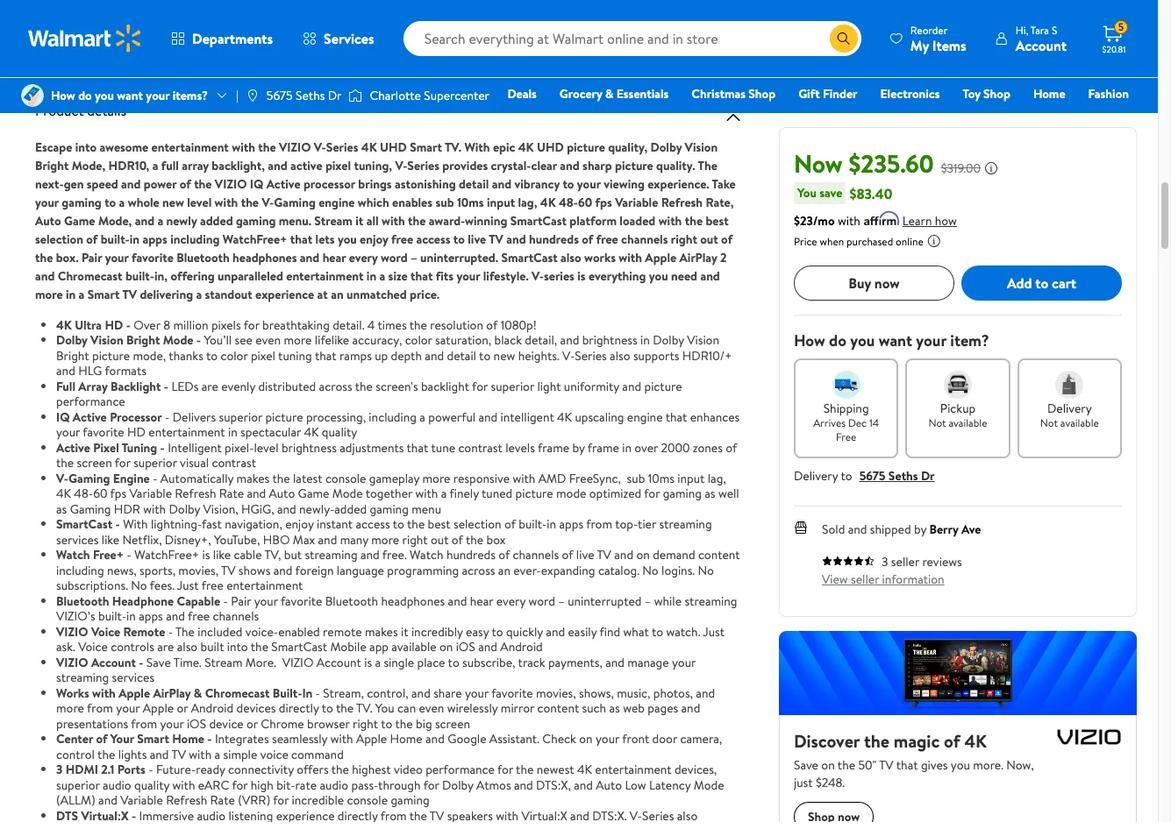 Task type: locate. For each thing, give the bounding box(es) containing it.
1 horizontal spatial headphones
[[381, 593, 445, 610]]

0 horizontal spatial 5675
[[267, 87, 293, 104]]

registry link
[[919, 109, 980, 128]]

1 horizontal spatial smart
[[137, 731, 169, 748]]

built- inside with lightning-fast navigation, enjoy instant access to the best selection of built-in apps from top-tier streaming services like netflix, disney+, youtube, hbo max and many more right out of the box
[[519, 516, 547, 533]]

- left leds
[[164, 378, 168, 395]]

enjoy inside escape into awesome entertainment with the vizio v-series 4k uhd smart tv. with epic 4k uhd picture quality, dolby vision bright mode, hdr10, a full array backlight, and active pixel tuning, v-series provides crystal-clear and sharp picture quality. the next-gen speed and power of the vizio iq active processor brings astonishing detail and vibrancy to your viewing experience. take your gaming to a whole new level with the v-gaming engine which enables sub 10ms input lag, 4k 48-60 fps variable refresh rate, auto game mode, and a newly added gaming menu. stream it all with the award-winning smartcast platform loaded with the best selection of built-in apps including watchfree+ that lets you enjoy free access to live tv and hundreds of free channels right out of the box. pair your favorite bluetooth headphones and hear every word – uninterrupted. smartcast also works with apple airplay 2 and chromecast built-in, offering unparalleled entertainment in a size that fits your lifestyle. v-series is everything you need and more in a smart tv delivering a standout experience at an unmatched price.
[[360, 230, 388, 248]]

walmart image
[[28, 25, 142, 53]]

of inside intelligent pixel-level brightness adjustments that tune contrast levels frame by frame in over 2000 zones of the screen for superior visual contrast
[[726, 439, 737, 457]]

color up evenly
[[221, 347, 248, 365]]

light
[[537, 378, 561, 395]]

gaming inside - automatically makes the latest console gameplay more responsive with amd freesync,  sub 10ms input lag, 4k 48-60 fps variable refresh rate and auto game mode together with a finely tuned picture mode optimized for gaming as well as gaming hdr with dolby vision, hgig, and newly-added gaming menu
[[70, 501, 111, 518]]

price
[[794, 234, 817, 249]]

free up built
[[188, 608, 210, 626]]

voice-
[[246, 623, 278, 641]]

including inside - delivers superior picture processing, including a powerful and intelligent 4k upscaling engine that enhances your favorite hd entertainment in spectacular 4k quality
[[369, 408, 417, 426]]

0 vertical spatial also
[[561, 249, 581, 266]]

0 horizontal spatial on
[[440, 639, 453, 656]]

1 horizontal spatial hundreds
[[529, 230, 579, 248]]

well
[[718, 485, 739, 503]]

airplay down save in the left of the page
[[153, 685, 191, 702]]

0 vertical spatial apps
[[142, 230, 167, 248]]

1 horizontal spatial right
[[402, 531, 428, 549]]

 image
[[349, 87, 363, 104]]

pass-
[[351, 777, 378, 794]]

- left over
[[126, 316, 131, 334]]

item?
[[950, 330, 989, 352]]

8
[[163, 316, 170, 334]]

1 horizontal spatial android
[[500, 639, 543, 656]]

every inside escape into awesome entertainment with the vizio v-series 4k uhd smart tv. with epic 4k uhd picture quality, dolby vision bright mode, hdr10, a full array backlight, and active pixel tuning, v-series provides crystal-clear and sharp picture quality. the next-gen speed and power of the vizio iq active processor brings astonishing detail and vibrancy to your viewing experience. take your gaming to a whole new level with the v-gaming engine which enables sub 10ms input lag, 4k 48-60 fps variable refresh rate, auto game mode, and a newly added gaming menu. stream it all with the award-winning smartcast platform loaded with the best selection of built-in apps including watchfree+ that lets you enjoy free access to live tv and hundreds of free channels right out of the box. pair your favorite bluetooth headphones and hear every word – uninterrupted. smartcast also works with apple airplay 2 and chromecast built-in, offering unparalleled entertainment in a size that fits your lifestyle. v-series is everything you need and more in a smart tv delivering a standout experience at an unmatched price.
[[349, 249, 378, 266]]

with up the earc
[[189, 746, 212, 764]]

new inside you'll see even more lifelike accuracy, color saturation, black detail, and brightness in dolby vision bright picture mode, thanks to color pixel tuning that ramps up depth and detail to new heights. v-series also supports hdr10/+ and hlg formats
[[494, 347, 515, 365]]

4k ultra hd - over 8 million pixels for breathtaking detail. 4 times the resolution of 1080p!
[[56, 316, 537, 334]]

it inside - the included voice-enabled remote makes it incredibly easy to quickly and easily find what to watch. just ask. voice controls are also built into the smartcast mobile app available on ios and android
[[401, 623, 408, 641]]

2 vertical spatial mode
[[694, 777, 724, 794]]

of down speed
[[86, 230, 98, 248]]

1 horizontal spatial 60
[[578, 193, 592, 211]]

0 vertical spatial watchfree+
[[223, 230, 287, 248]]

series for saturation,
[[575, 347, 607, 365]]

home for integrates seamlessly with apple home and google assistant. check on your front door camera, control the lights and tv with a simple voice command
[[390, 731, 423, 748]]

gaming inside the - future-ready connectivity offers the highest video performance for the newest 4k entertainment devices, superior audio quality with earc for high bit-rate audio pass-through for dolby atmos and dts:x, and auto low latency mode (allm) and variable refresh rate (vrr) for incredible console gaming
[[391, 792, 430, 810]]

of right ever-
[[562, 547, 573, 564]]

future-
[[156, 762, 196, 779]]

enjoy inside with lightning-fast navigation, enjoy instant access to the best selection of built-in apps from top-tier streaming services like netflix, disney+, youtube, hbo max and many more right out of the box
[[285, 516, 314, 533]]

0 vertical spatial stream
[[314, 212, 353, 229]]

2 horizontal spatial series
[[575, 347, 607, 365]]

0 vertical spatial the
[[698, 157, 717, 174]]

engine inside escape into awesome entertainment with the vizio v-series 4k uhd smart tv. with epic 4k uhd picture quality, dolby vision bright mode, hdr10, a full array backlight, and active pixel tuning, v-series provides crystal-clear and sharp picture quality. the next-gen speed and power of the vizio iq active processor brings astonishing detail and vibrancy to your viewing experience. take your gaming to a whole new level with the v-gaming engine which enables sub 10ms input lag, 4k 48-60 fps variable refresh rate, auto game mode, and a newly added gaming menu. stream it all with the award-winning smartcast platform loaded with the best selection of built-in apps including watchfree+ that lets you enjoy free access to live tv and hundreds of free channels right out of the box. pair your favorite bluetooth headphones and hear every word – uninterrupted. smartcast also works with apple airplay 2 and chromecast built-in, offering unparalleled entertainment in a size that fits your lifestyle. v-series is everything you need and more in a smart tv delivering a standout experience at an unmatched price.
[[319, 193, 355, 211]]

bluetooth down language
[[325, 593, 378, 610]]

responsive
[[453, 470, 510, 487]]

1 horizontal spatial performance
[[426, 762, 495, 779]]

tv right expanding
[[597, 547, 611, 564]]

performance
[[56, 393, 125, 411], [426, 762, 495, 779]]

right inside with lightning-fast navigation, enjoy instant access to the best selection of built-in apps from top-tier streaming services like netflix, disney+, youtube, hbo max and many more right out of the box
[[402, 531, 428, 549]]

a left size
[[379, 267, 385, 285]]

newest
[[537, 762, 574, 779]]

0 horizontal spatial watchfree+
[[134, 547, 199, 564]]

when
[[820, 234, 844, 249]]

1 horizontal spatial seths
[[889, 468, 918, 485]]

escape
[[35, 138, 72, 156]]

toy shop link
[[955, 84, 1018, 104]]

the right the offers
[[331, 762, 349, 779]]

integrates seamlessly with apple home and google assistant. check on your front door camera, control the lights and tv with a simple voice command
[[56, 731, 722, 764]]

more left lifelike
[[284, 332, 312, 349]]

resolution
[[430, 316, 483, 334]]

ios left device
[[187, 715, 206, 733]]

10ms inside escape into awesome entertainment with the vizio v-series 4k uhd smart tv. with epic 4k uhd picture quality, dolby vision bright mode, hdr10, a full array backlight, and active pixel tuning, v-series provides crystal-clear and sharp picture quality. the next-gen speed and power of the vizio iq active processor brings astonishing detail and vibrancy to your viewing experience. take your gaming to a whole new level with the v-gaming engine which enables sub 10ms input lag, 4k 48-60 fps variable refresh rate, auto game mode, and a newly added gaming menu. stream it all with the award-winning smartcast platform loaded with the best selection of built-in apps including watchfree+ that lets you enjoy free access to live tv and hundreds of free channels right out of the box. pair your favorite bluetooth headphones and hear every word – uninterrupted. smartcast also works with apple airplay 2 and chromecast built-in, offering unparalleled entertainment in a size that fits your lifestyle. v-series is everything you need and more in a smart tv delivering a standout experience at an unmatched price.
[[457, 193, 484, 211]]

engine down processor
[[319, 193, 355, 211]]

enjoy
[[360, 230, 388, 248], [285, 516, 314, 533]]

do for how do you want your item?
[[829, 330, 847, 352]]

1 horizontal spatial want
[[879, 330, 912, 352]]

bright inside you'll see even more lifelike accuracy, color saturation, black detail, and brightness in dolby vision bright picture mode, thanks to color pixel tuning that ramps up depth and detail to new heights. v-series also supports hdr10/+ and hlg formats
[[56, 347, 89, 365]]

pickup
[[940, 400, 976, 418]]

bright down escape
[[35, 157, 69, 174]]

0 horizontal spatial android
[[191, 700, 234, 718]]

ave
[[961, 521, 981, 539]]

crystal-
[[491, 157, 531, 174]]

1 vertical spatial variable
[[129, 485, 172, 503]]

the inside - the included voice-enabled remote makes it incredibly easy to quickly and easily find what to watch. just ask. voice controls are also built into the smartcast mobile app available on ios and android
[[251, 639, 268, 656]]

uhd up the tuning,
[[380, 138, 407, 156]]

center of your smart home -
[[56, 731, 215, 748]]

console inside the - future-ready connectivity offers the highest video performance for the newest 4k entertainment devices, superior audio quality with earc for high bit-rate audio pass-through for dolby atmos and dts:x, and auto low latency mode (allm) and variable refresh rate (vrr) for incredible console gaming
[[347, 792, 388, 810]]

0 horizontal spatial smart
[[87, 286, 120, 303]]

you inside - stream, control, and share your favorite movies, shows, music, photos, and more from your apple or android devices directly to the tv. you can even wirelessly mirror content such as web pages and presentations from your ios device or chrome browser right to the big screen
[[375, 700, 395, 718]]

brightness inside you'll see even more lifelike accuracy, color saturation, black detail, and brightness in dolby vision bright picture mode, thanks to color pixel tuning that ramps up depth and detail to new heights. v-series also supports hdr10/+ and hlg formats
[[582, 332, 638, 349]]

more inside escape into awesome entertainment with the vizio v-series 4k uhd smart tv. with epic 4k uhd picture quality, dolby vision bright mode, hdr10, a full array backlight, and active pixel tuning, v-series provides crystal-clear and sharp picture quality. the next-gen speed and power of the vizio iq active processor brings astonishing detail and vibrancy to your viewing experience. take your gaming to a whole new level with the v-gaming engine which enables sub 10ms input lag, 4k 48-60 fps variable refresh rate, auto game mode, and a newly added gaming menu. stream it all with the award-winning smartcast platform loaded with the best selection of built-in apps including watchfree+ that lets you enjoy free access to live tv and hundreds of free channels right out of the box. pair your favorite bluetooth headphones and hear every word – uninterrupted. smartcast also works with apple airplay 2 and chromecast built-in, offering unparalleled entertainment in a size that fits your lifestyle. v-series is everything you need and more in a smart tv delivering a standout experience at an unmatched price.
[[35, 286, 63, 303]]

0 vertical spatial engine
[[319, 193, 355, 211]]

lag, down zones
[[708, 470, 726, 487]]

0 horizontal spatial series
[[326, 138, 358, 156]]

$83.40
[[850, 184, 893, 203]]

apple inside escape into awesome entertainment with the vizio v-series 4k uhd smart tv. with epic 4k uhd picture quality, dolby vision bright mode, hdr10, a full array backlight, and active pixel tuning, v-series provides crystal-clear and sharp picture quality. the next-gen speed and power of the vizio iq active processor brings astonishing detail and vibrancy to your viewing experience. take your gaming to a whole new level with the v-gaming engine which enables sub 10ms input lag, 4k 48-60 fps variable refresh rate, auto game mode, and a newly added gaming menu. stream it all with the award-winning smartcast platform loaded with the best selection of built-in apps including watchfree+ that lets you enjoy free access to live tv and hundreds of free channels right out of the box. pair your favorite bluetooth headphones and hear every word – uninterrupted. smartcast also works with apple airplay 2 and chromecast built-in, offering unparalleled entertainment in a size that fits your lifestyle. v-series is everything you need and more in a smart tv delivering a standout experience at an unmatched price.
[[645, 249, 677, 266]]

best down finely
[[428, 516, 451, 533]]

a inside - delivers superior picture processing, including a powerful and intelligent 4k upscaling engine that enhances your favorite hd entertainment in spectacular 4k quality
[[420, 408, 425, 426]]

hear inside escape into awesome entertainment with the vizio v-series 4k uhd smart tv. with epic 4k uhd picture quality, dolby vision bright mode, hdr10, a full array backlight, and active pixel tuning, v-series provides crystal-clear and sharp picture quality. the next-gen speed and power of the vizio iq active processor brings astonishing detail and vibrancy to your viewing experience. take your gaming to a whole new level with the v-gaming engine which enables sub 10ms input lag, 4k 48-60 fps variable refresh rate, auto game mode, and a newly added gaming menu. stream it all with the award-winning smartcast platform loaded with the best selection of built-in apps including watchfree+ that lets you enjoy free access to live tv and hundreds of free channels right out of the box. pair your favorite bluetooth headphones and hear every word – uninterrupted. smartcast also works with apple airplay 2 and chromecast built-in, offering unparalleled entertainment in a size that fits your lifestyle. v-series is everything you need and more in a smart tv delivering a standout experience at an unmatched price.
[[323, 249, 346, 266]]

level up hgig,
[[254, 439, 279, 457]]

content right logins.
[[698, 547, 740, 564]]

a left finely
[[441, 485, 447, 503]]

free inside "- pair your favorite bluetooth headphones and hear every word – uninterrupted – while streaming vizio's built-in apps and free channels"
[[188, 608, 210, 626]]

do down this
[[78, 87, 92, 104]]

the down array
[[194, 175, 212, 193]]

or
[[177, 700, 188, 718], [247, 715, 258, 733]]

tv inside 'integrates seamlessly with apple home and google assistant. check on your front door camera, control the lights and tv with a simple voice command'
[[171, 746, 186, 764]]

home up future-
[[172, 731, 204, 748]]

quality down leds are evenly distributed across the screen's backlight for superior light uniformity and picture performance
[[322, 424, 357, 441]]

3 for 3 hdmi 2.1 ports
[[56, 762, 63, 779]]

in inside you'll see even more lifelike accuracy, color saturation, black detail, and brightness in dolby vision bright picture mode, thanks to color pixel tuning that ramps up depth and detail to new heights. v-series also supports hdr10/+ and hlg formats
[[640, 332, 650, 349]]

console down highest
[[347, 792, 388, 810]]

deals
[[507, 85, 537, 103]]

channels inside escape into awesome entertainment with the vizio v-series 4k uhd smart tv. with epic 4k uhd picture quality, dolby vision bright mode, hdr10, a full array backlight, and active pixel tuning, v-series provides crystal-clear and sharp picture quality. the next-gen speed and power of the vizio iq active processor brings astonishing detail and vibrancy to your viewing experience. take your gaming to a whole new level with the v-gaming engine which enables sub 10ms input lag, 4k 48-60 fps variable refresh rate, auto game mode, and a newly added gaming menu. stream it all with the award-winning smartcast platform loaded with the best selection of built-in apps including watchfree+ that lets you enjoy free access to live tv and hundreds of free channels right out of the box. pair your favorite bluetooth headphones and hear every word – uninterrupted. smartcast also works with apple airplay 2 and chromecast built-in, offering unparalleled entertainment in a size that fits your lifestyle. v-series is everything you need and more in a smart tv delivering a standout experience at an unmatched price.
[[621, 230, 668, 248]]

screen inside - stream, control, and share your favorite movies, shows, music, photos, and more from your apple or android devices directly to the tv. you can even wirelessly mirror content such as web pages and presentations from your ios device or chrome browser right to the big screen
[[435, 715, 470, 733]]

 image for 5675
[[246, 89, 260, 103]]

more inside you'll see even more lifelike accuracy, color saturation, black detail, and brightness in dolby vision bright picture mode, thanks to color pixel tuning that ramps up depth and detail to new heights. v-series also supports hdr10/+ and hlg formats
[[284, 332, 312, 349]]

0 vertical spatial active
[[266, 175, 301, 193]]

60 up 'platform'
[[578, 193, 592, 211]]

right inside escape into awesome entertainment with the vizio v-series 4k uhd smart tv. with epic 4k uhd picture quality, dolby vision bright mode, hdr10, a full array backlight, and active pixel tuning, v-series provides crystal-clear and sharp picture quality. the next-gen speed and power of the vizio iq active processor brings astonishing detail and vibrancy to your viewing experience. take your gaming to a whole new level with the v-gaming engine which enables sub 10ms input lag, 4k 48-60 fps variable refresh rate, auto game mode, and a newly added gaming menu. stream it all with the award-winning smartcast platform loaded with the best selection of built-in apps including watchfree+ that lets you enjoy free access to live tv and hundreds of free channels right out of the box. pair your favorite bluetooth headphones and hear every word – uninterrupted. smartcast also works with apple airplay 2 and chromecast built-in, offering unparalleled entertainment in a size that fits your lifestyle. v-series is everything you need and more in a smart tv delivering a standout experience at an unmatched price.
[[671, 230, 697, 248]]

depth
[[391, 347, 422, 365]]

1 horizontal spatial stream
[[314, 212, 353, 229]]

0 vertical spatial smart
[[410, 138, 442, 156]]

home down can
[[390, 731, 423, 748]]

0 vertical spatial selection
[[35, 230, 83, 248]]

tv. inside - stream, control, and share your favorite movies, shows, music, photos, and more from your apple or android devices directly to the tv. you can even wirelessly mirror content such as web pages and presentations from your ios device or chrome browser right to the big screen
[[356, 700, 372, 718]]

is right series
[[577, 267, 586, 285]]

intent image for shipping image
[[832, 371, 860, 399]]

0 horizontal spatial best
[[428, 516, 451, 533]]

0 vertical spatial word
[[381, 249, 408, 266]]

&
[[605, 85, 614, 103], [194, 685, 202, 702]]

1 watch from the left
[[56, 547, 90, 564]]

1 horizontal spatial do
[[829, 330, 847, 352]]

color right up on the left top of page
[[405, 332, 432, 349]]

auto down electronics
[[878, 110, 904, 127]]

product
[[35, 100, 84, 120]]

series
[[326, 138, 358, 156], [407, 157, 440, 174], [575, 347, 607, 365]]

0 horizontal spatial not
[[929, 416, 946, 431]]

1080p!
[[501, 316, 537, 334]]

intent image for pickup image
[[944, 371, 972, 399]]

4k left ultra
[[56, 316, 72, 334]]

0 horizontal spatial chromecast
[[58, 267, 122, 285]]

pair right box.
[[81, 249, 102, 266]]

1 vertical spatial by
[[914, 521, 927, 539]]

pixel up processor
[[325, 157, 351, 174]]

about
[[21, 39, 68, 63]]

toy shop
[[963, 85, 1011, 103]]

available right "app"
[[392, 639, 437, 656]]

0 horizontal spatial even
[[256, 332, 281, 349]]

0 vertical spatial ios
[[456, 639, 475, 656]]

0 horizontal spatial services
[[56, 531, 99, 549]]

hear inside "- pair your favorite bluetooth headphones and hear every word – uninterrupted – while streaming vizio's built-in apps and free channels"
[[470, 593, 493, 610]]

view seller information
[[822, 571, 945, 589]]

0 horizontal spatial how
[[51, 87, 75, 104]]

0 vertical spatial performance
[[56, 393, 125, 411]]

0 horizontal spatial shop
[[749, 85, 776, 103]]

0 vertical spatial tv.
[[445, 138, 462, 156]]

how for how do you want your item?
[[794, 330, 825, 352]]

0 horizontal spatial out
[[431, 531, 449, 549]]

it right "app"
[[401, 623, 408, 641]]

1 vertical spatial 5675
[[859, 468, 886, 485]]

channels up built
[[213, 608, 259, 626]]

0 horizontal spatial hear
[[323, 249, 346, 266]]

works
[[584, 249, 616, 266]]

hundreds left ever-
[[446, 547, 496, 564]]

hbo
[[263, 531, 290, 549]]

- right in
[[315, 685, 320, 702]]

 image down about
[[21, 84, 44, 107]]

0 horizontal spatial 10ms
[[457, 193, 484, 211]]

not inside the delivery not available
[[1040, 416, 1058, 431]]

on
[[636, 547, 650, 564], [440, 639, 453, 656], [579, 731, 593, 748]]

easily
[[568, 623, 597, 641]]

accuracy,
[[352, 332, 402, 349]]

gameplay
[[369, 470, 419, 487]]

access inside with lightning-fast navigation, enjoy instant access to the best selection of built-in apps from top-tier streaming services like netflix, disney+, youtube, hbo max and many more right out of the box
[[356, 516, 390, 533]]

available inside the delivery not available
[[1061, 416, 1099, 431]]

0 horizontal spatial uhd
[[380, 138, 407, 156]]

refresh inside the - future-ready connectivity offers the highest video performance for the newest 4k entertainment devices, superior audio quality with earc for high bit-rate audio pass-through for dolby atmos and dts:x, and auto low latency mode (allm) and variable refresh rate (vrr) for incredible console gaming
[[166, 792, 207, 810]]

how for how do you want your items?
[[51, 87, 75, 104]]

5 $20.81
[[1102, 19, 1126, 55]]

performance down google
[[426, 762, 495, 779]]

pixel inside escape into awesome entertainment with the vizio v-series 4k uhd smart tv. with epic 4k uhd picture quality, dolby vision bright mode, hdr10, a full array backlight, and active pixel tuning, v-series provides crystal-clear and sharp picture quality. the next-gen speed and power of the vizio iq active processor brings astonishing detail and vibrancy to your viewing experience. take your gaming to a whole new level with the v-gaming engine which enables sub 10ms input lag, 4k 48-60 fps variable refresh rate, auto game mode, and a newly added gaming menu. stream it all with the award-winning smartcast platform loaded with the best selection of built-in apps including watchfree+ that lets you enjoy free access to live tv and hundreds of free channels right out of the box. pair your favorite bluetooth headphones and hear every word – uninterrupted. smartcast also works with apple airplay 2 and chromecast built-in, offering unparalleled entertainment in a size that fits your lifestyle. v-series is everything you need and more in a smart tv delivering a standout experience at an unmatched price.
[[325, 157, 351, 174]]

2 watch from the left
[[410, 547, 444, 564]]

selection inside escape into awesome entertainment with the vizio v-series 4k uhd smart tv. with epic 4k uhd picture quality, dolby vision bright mode, hdr10, a full array backlight, and active pixel tuning, v-series provides crystal-clear and sharp picture quality. the next-gen speed and power of the vizio iq active processor brings astonishing detail and vibrancy to your viewing experience. take your gaming to a whole new level with the v-gaming engine which enables sub 10ms input lag, 4k 48-60 fps variable refresh rate, auto game mode, and a newly added gaming menu. stream it all with the award-winning smartcast platform loaded with the best selection of built-in apps including watchfree+ that lets you enjoy free access to live tv and hundreds of free channels right out of the box. pair your favorite bluetooth headphones and hear every word – uninterrupted. smartcast also works with apple airplay 2 and chromecast built-in, offering unparalleled entertainment in a size that fits your lifestyle. v-series is everything you need and more in a smart tv delivering a standout experience at an unmatched price.
[[35, 230, 83, 248]]

series for v-
[[407, 157, 440, 174]]

detail inside you'll see even more lifelike accuracy, color saturation, black detail, and brightness in dolby vision bright picture mode, thanks to color pixel tuning that ramps up depth and detail to new heights. v-series also supports hdr10/+ and hlg formats
[[447, 347, 476, 365]]

1 vertical spatial pixel
[[251, 347, 275, 365]]

bluetooth up offering
[[177, 249, 230, 266]]

- inside - delivers superior picture processing, including a powerful and intelligent 4k upscaling engine that enhances your favorite hd entertainment in spectacular 4k quality
[[165, 408, 170, 426]]

variable inside escape into awesome entertainment with the vizio v-series 4k uhd smart tv. with epic 4k uhd picture quality, dolby vision bright mode, hdr10, a full array backlight, and active pixel tuning, v-series provides crystal-clear and sharp picture quality. the next-gen speed and power of the vizio iq active processor brings astonishing detail and vibrancy to your viewing experience. take your gaming to a whole new level with the v-gaming engine which enables sub 10ms input lag, 4k 48-60 fps variable refresh rate, auto game mode, and a newly added gaming menu. stream it all with the award-winning smartcast platform loaded with the best selection of built-in apps including watchfree+ that lets you enjoy free access to live tv and hundreds of free channels right out of the box. pair your favorite bluetooth headphones and hear every word – uninterrupted. smartcast also works with apple airplay 2 and chromecast built-in, offering unparalleled entertainment in a size that fits your lifestyle. v-series is everything you need and more in a smart tv delivering a standout experience at an unmatched price.
[[615, 193, 658, 211]]

headphones inside escape into awesome entertainment with the vizio v-series 4k uhd smart tv. with epic 4k uhd picture quality, dolby vision bright mode, hdr10, a full array backlight, and active pixel tuning, v-series provides crystal-clear and sharp picture quality. the next-gen speed and power of the vizio iq active processor brings astonishing detail and vibrancy to your viewing experience. take your gaming to a whole new level with the v-gaming engine which enables sub 10ms input lag, 4k 48-60 fps variable refresh rate, auto game mode, and a newly added gaming menu. stream it all with the award-winning smartcast platform loaded with the best selection of built-in apps including watchfree+ that lets you enjoy free access to live tv and hundreds of free channels right out of the box. pair your favorite bluetooth headphones and hear every word – uninterrupted. smartcast also works with apple airplay 2 and chromecast built-in, offering unparalleled entertainment in a size that fits your lifestyle. v-series is everything you need and more in a smart tv delivering a standout experience at an unmatched price.
[[233, 249, 297, 266]]

1 horizontal spatial level
[[254, 439, 279, 457]]

1 horizontal spatial new
[[494, 347, 515, 365]]

0 horizontal spatial fps
[[110, 485, 126, 503]]

more down box.
[[35, 286, 63, 303]]

3 hdmi 2.1 ports
[[56, 762, 146, 779]]

0 horizontal spatial or
[[177, 700, 188, 718]]

voice
[[260, 746, 288, 764]]

even right see
[[256, 332, 281, 349]]

- right engine
[[153, 470, 157, 487]]

the inside intelligent pixel-level brightness adjustments that tune contrast levels frame by frame in over 2000 zones of the screen for superior visual contrast
[[56, 454, 74, 472]]

1 vertical spatial it
[[401, 623, 408, 641]]

1 vertical spatial how
[[794, 330, 825, 352]]

4k down light
[[557, 408, 572, 426]]

mode inside the - future-ready connectivity offers the highest video performance for the newest 4k entertainment devices, superior audio quality with earc for high bit-rate audio pass-through for dolby atmos and dts:x, and auto low latency mode (allm) and variable refresh rate (vrr) for incredible console gaming
[[694, 777, 724, 794]]

voice right "ask."
[[78, 639, 108, 656]]

into inside - the included voice-enabled remote makes it incredibly easy to quickly and easily find what to watch. just ask. voice controls are also built into the smartcast mobile app available on ios and android
[[227, 639, 248, 656]]

2 shop from the left
[[984, 85, 1011, 103]]

the down ramps
[[355, 378, 373, 395]]

watch inside - watchfree+ is like cable tv, but streaming and free. watch hundreds of channels of live tv and on demand content including news, sports, movies, tv shows and foreign language programming across an ever-expanding catalog. no logins. no subscriptions. no fees. just free entertainment
[[410, 547, 444, 564]]

5675 down '14'
[[859, 468, 886, 485]]

ios right place
[[456, 639, 475, 656]]

5
[[1118, 19, 1124, 34]]

Search search field
[[403, 21, 861, 56]]

apps inside escape into awesome entertainment with the vizio v-series 4k uhd smart tv. with epic 4k uhd picture quality, dolby vision bright mode, hdr10, a full array backlight, and active pixel tuning, v-series provides crystal-clear and sharp picture quality. the next-gen speed and power of the vizio iq active processor brings astonishing detail and vibrancy to your viewing experience. take your gaming to a whole new level with the v-gaming engine which enables sub 10ms input lag, 4k 48-60 fps variable refresh rate, auto game mode, and a newly added gaming menu. stream it all with the award-winning smartcast platform loaded with the best selection of built-in apps including watchfree+ that lets you enjoy free access to live tv and hundreds of free channels right out of the box. pair your favorite bluetooth headphones and hear every word – uninterrupted. smartcast also works with apple airplay 2 and chromecast built-in, offering unparalleled entertainment in a size that fits your lifestyle. v-series is everything you need and more in a smart tv delivering a standout experience at an unmatched price.
[[142, 230, 167, 248]]

the left 'pixel'
[[56, 454, 74, 472]]

affirm image
[[864, 211, 899, 225]]

1 vertical spatial rate
[[210, 792, 235, 810]]

selection up box.
[[35, 230, 83, 248]]

1 vertical spatial refresh
[[175, 485, 216, 503]]

just right fees.
[[177, 577, 199, 595]]

frame down "upscaling"
[[588, 439, 619, 457]]

seller for view
[[851, 571, 879, 589]]

2 not from the left
[[1040, 416, 1058, 431]]

channels
[[621, 230, 668, 248], [513, 547, 559, 564], [213, 608, 259, 626]]

the inside 'integrates seamlessly with apple home and google assistant. check on your front door camera, control the lights and tv with a simple voice command'
[[97, 746, 115, 764]]

stream
[[314, 212, 353, 229], [205, 654, 243, 672]]

1 vertical spatial ios
[[187, 715, 206, 733]]

movies,
[[178, 562, 219, 579], [536, 685, 576, 702]]

hd right ultra
[[105, 316, 123, 334]]

fps
[[595, 193, 612, 211], [110, 485, 126, 503]]

- left save in the left of the page
[[139, 654, 143, 672]]

detail down provides
[[459, 175, 489, 193]]

auto inside 'fashion auto'
[[878, 110, 904, 127]]

live left catalog.
[[576, 547, 594, 564]]

channels down loaded at the right
[[621, 230, 668, 248]]

assistant.
[[489, 731, 540, 748]]

0 horizontal spatial word
[[381, 249, 408, 266]]

hgig,
[[241, 501, 274, 518]]

it inside escape into awesome entertainment with the vizio v-series 4k uhd smart tv. with epic 4k uhd picture quality, dolby vision bright mode, hdr10, a full array backlight, and active pixel tuning, v-series provides crystal-clear and sharp picture quality. the next-gen speed and power of the vizio iq active processor brings astonishing detail and vibrancy to your viewing experience. take your gaming to a whole new level with the v-gaming engine which enables sub 10ms input lag, 4k 48-60 fps variable refresh rate, auto game mode, and a newly added gaming menu. stream it all with the award-winning smartcast platform loaded with the best selection of built-in apps including watchfree+ that lets you enjoy free access to live tv and hundreds of free channels right out of the box. pair your favorite bluetooth headphones and hear every word – uninterrupted. smartcast also works with apple airplay 2 and chromecast built-in, offering unparalleled entertainment in a size that fits your lifestyle. v-series is everything you need and more in a smart tv delivering a standout experience at an unmatched price.
[[356, 212, 363, 229]]

controls
[[111, 639, 154, 656]]

gaming down gen
[[62, 193, 102, 211]]

fps up 'platform'
[[595, 193, 612, 211]]

1 horizontal spatial enjoy
[[360, 230, 388, 248]]

uhd
[[380, 138, 407, 156], [537, 138, 564, 156]]

pair inside "- pair your favorite bluetooth headphones and hear every word – uninterrupted – while streaming vizio's built-in apps and free channels"
[[231, 593, 251, 610]]

best inside escape into awesome entertainment with the vizio v-series 4k uhd smart tv. with epic 4k uhd picture quality, dolby vision bright mode, hdr10, a full array backlight, and active pixel tuning, v-series provides crystal-clear and sharp picture quality. the next-gen speed and power of the vizio iq active processor brings astonishing detail and vibrancy to your viewing experience. take your gaming to a whole new level with the v-gaming engine which enables sub 10ms input lag, 4k 48-60 fps variable refresh rate, auto game mode, and a newly added gaming menu. stream it all with the award-winning smartcast platform loaded with the best selection of built-in apps including watchfree+ that lets you enjoy free access to live tv and hundreds of free channels right out of the box. pair your favorite bluetooth headphones and hear every word – uninterrupted. smartcast also works with apple airplay 2 and chromecast built-in, offering unparalleled entertainment in a size that fits your lifestyle. v-series is everything you need and more in a smart tv delivering a standout experience at an unmatched price.
[[706, 212, 729, 229]]

superior inside the - future-ready connectivity offers the highest video performance for the newest 4k entertainment devices, superior audio quality with earc for high bit-rate audio pass-through for dolby atmos and dts:x, and auto low latency mode (allm) and variable refresh rate (vrr) for incredible console gaming
[[56, 777, 100, 794]]

like left netflix,
[[102, 531, 119, 549]]

auto down next-
[[35, 212, 61, 229]]

- inside - stream, control, and share your favorite movies, shows, music, photos, and more from your apple or android devices directly to the tv. you can even wirelessly mirror content such as web pages and presentations from your ios device or chrome browser right to the big screen
[[315, 685, 320, 702]]

0 horizontal spatial hundreds
[[446, 547, 496, 564]]

manage
[[628, 654, 669, 672]]

built-
[[101, 230, 130, 248], [125, 267, 154, 285], [519, 516, 547, 533], [98, 608, 126, 626]]

5675 right '|'
[[267, 87, 293, 104]]

1 vertical spatial stream
[[205, 654, 243, 672]]

48- up 'platform'
[[559, 193, 578, 211]]

0 horizontal spatial dr
[[328, 87, 342, 104]]

services
[[324, 29, 374, 48]]

1 horizontal spatial every
[[496, 593, 526, 610]]

0 vertical spatial do
[[78, 87, 92, 104]]

with right seamlessly
[[330, 731, 353, 748]]

0 horizontal spatial are
[[157, 639, 174, 656]]

an inside escape into awesome entertainment with the vizio v-series 4k uhd smart tv. with epic 4k uhd picture quality, dolby vision bright mode, hdr10, a full array backlight, and active pixel tuning, v-series provides crystal-clear and sharp picture quality. the next-gen speed and power of the vizio iq active processor brings astonishing detail and vibrancy to your viewing experience. take your gaming to a whole new level with the v-gaming engine which enables sub 10ms input lag, 4k 48-60 fps variable refresh rate, auto game mode, and a newly added gaming menu. stream it all with the award-winning smartcast platform loaded with the best selection of built-in apps including watchfree+ that lets you enjoy free access to live tv and hundreds of free channels right out of the box. pair your favorite bluetooth headphones and hear every word – uninterrupted. smartcast also works with apple airplay 2 and chromecast built-in, offering unparalleled entertainment in a size that fits your lifestyle. v-series is everything you need and more in a smart tv delivering a standout experience at an unmatched price.
[[331, 286, 344, 303]]

on inside 'integrates seamlessly with apple home and google assistant. check on your front door camera, control the lights and tv with a simple voice command'
[[579, 731, 593, 748]]

services button
[[288, 18, 389, 60]]

1 vertical spatial channels
[[513, 547, 559, 564]]

account inside save time. stream more.  vizio account is a single place to subscribe, track payments, and manage your streaming services
[[317, 654, 361, 672]]

channels inside - watchfree+ is like cable tv, but streaming and free. watch hundreds of channels of live tv and on demand content including news, sports, movies, tv shows and foreign language programming across an ever-expanding catalog. no logins. no subscriptions. no fees. just free entertainment
[[513, 547, 559, 564]]

0 vertical spatial android
[[500, 639, 543, 656]]

access inside escape into awesome entertainment with the vizio v-series 4k uhd smart tv. with epic 4k uhd picture quality, dolby vision bright mode, hdr10, a full array backlight, and active pixel tuning, v-series provides crystal-clear and sharp picture quality. the next-gen speed and power of the vizio iq active processor brings astonishing detail and vibrancy to your viewing experience. take your gaming to a whole new level with the v-gaming engine which enables sub 10ms input lag, 4k 48-60 fps variable refresh rate, auto game mode, and a newly added gaming menu. stream it all with the award-winning smartcast platform loaded with the best selection of built-in apps including watchfree+ that lets you enjoy free access to live tv and hundreds of free channels right out of the box. pair your favorite bluetooth headphones and hear every word – uninterrupted. smartcast also works with apple airplay 2 and chromecast built-in, offering unparalleled entertainment in a size that fits your lifestyle. v-series is everything you need and more in a smart tv delivering a standout experience at an unmatched price.
[[416, 230, 450, 248]]

- right free+
[[127, 547, 132, 564]]

more inside - automatically makes the latest console gameplay more responsive with amd freesync,  sub 10ms input lag, 4k 48-60 fps variable refresh rate and auto game mode together with a finely tuned picture mode optimized for gaming as well as gaming hdr with dolby vision, hgig, and newly-added gaming menu
[[422, 470, 450, 487]]

0 vertical spatial content
[[698, 547, 740, 564]]

variable inside the - future-ready connectivity offers the highest video performance for the newest 4k entertainment devices, superior audio quality with earc for high bit-rate audio pass-through for dolby atmos and dts:x, and auto low latency mode (allm) and variable refresh rate (vrr) for incredible console gaming
[[120, 792, 163, 810]]

pixels
[[211, 316, 241, 334]]

1 vertical spatial delivery
[[794, 468, 838, 485]]

1 horizontal spatial 3
[[882, 554, 888, 571]]

on left demand
[[636, 547, 650, 564]]

1 horizontal spatial quality
[[322, 424, 357, 441]]

dr
[[328, 87, 342, 104], [921, 468, 935, 485]]

 image
[[21, 84, 44, 107], [246, 89, 260, 103]]

auto
[[878, 110, 904, 127], [35, 212, 61, 229], [269, 485, 295, 503], [596, 777, 622, 794]]

1 audio from the left
[[103, 777, 131, 794]]

airplay inside escape into awesome entertainment with the vizio v-series 4k uhd smart tv. with epic 4k uhd picture quality, dolby vision bright mode, hdr10, a full array backlight, and active pixel tuning, v-series provides crystal-clear and sharp picture quality. the next-gen speed and power of the vizio iq active processor brings astonishing detail and vibrancy to your viewing experience. take your gaming to a whole new level with the v-gaming engine which enables sub 10ms input lag, 4k 48-60 fps variable refresh rate, auto game mode, and a newly added gaming menu. stream it all with the award-winning smartcast platform loaded with the best selection of built-in apps including watchfree+ that lets you enjoy free access to live tv and hundreds of free channels right out of the box. pair your favorite bluetooth headphones and hear every word – uninterrupted. smartcast also works with apple airplay 2 and chromecast built-in, offering unparalleled entertainment in a size that fits your lifestyle. v-series is everything you need and more in a smart tv delivering a standout experience at an unmatched price.
[[680, 249, 717, 266]]

that inside you'll see even more lifelike accuracy, color saturation, black detail, and brightness in dolby vision bright picture mode, thanks to color pixel tuning that ramps up depth and detail to new heights. v-series also supports hdr10/+ and hlg formats
[[315, 347, 337, 365]]

of left ever-
[[499, 547, 510, 564]]

shows,
[[579, 685, 614, 702]]

channels right box
[[513, 547, 559, 564]]

like inside with lightning-fast navigation, enjoy instant access to the best selection of built-in apps from top-tier streaming services like netflix, disney+, youtube, hbo max and many more right out of the box
[[102, 531, 119, 549]]

48- up smartcast -
[[74, 485, 93, 503]]

best inside with lightning-fast navigation, enjoy instant access to the best selection of built-in apps from top-tier streaming services like netflix, disney+, youtube, hbo max and many more right out of the box
[[428, 516, 451, 533]]

on inside - watchfree+ is like cable tv, but streaming and free. watch hundreds of channels of live tv and on demand content including news, sports, movies, tv shows and foreign language programming across an ever-expanding catalog. no logins. no subscriptions. no fees. just free entertainment
[[636, 547, 650, 564]]

0 horizontal spatial new
[[162, 193, 184, 211]]

makes
[[237, 470, 270, 487], [365, 623, 398, 641]]

48- inside - automatically makes the latest console gameplay more responsive with amd freesync,  sub 10ms input lag, 4k 48-60 fps variable refresh rate and auto game mode together with a finely tuned picture mode optimized for gaming as well as gaming hdr with dolby vision, hgig, and newly-added gaming menu
[[74, 485, 93, 503]]

services inside with lightning-fast navigation, enjoy instant access to the best selection of built-in apps from top-tier streaming services like netflix, disney+, youtube, hbo max and many more right out of the box
[[56, 531, 99, 549]]

0 vertical spatial is
[[577, 267, 586, 285]]

smartcast inside - the included voice-enabled remote makes it incredibly easy to quickly and easily find what to watch. just ask. voice controls are also built into the smartcast mobile app available on ios and android
[[271, 639, 327, 656]]

1 horizontal spatial –
[[558, 593, 565, 610]]

1 shop from the left
[[749, 85, 776, 103]]

newly
[[166, 212, 197, 229]]

1 horizontal spatial  image
[[246, 89, 260, 103]]

0 horizontal spatial headphones
[[233, 249, 297, 266]]

available down intent image for delivery
[[1061, 416, 1099, 431]]

1 horizontal spatial including
[[170, 230, 220, 248]]

2 horizontal spatial including
[[369, 408, 417, 426]]

0 vertical spatial hundreds
[[529, 230, 579, 248]]

sports,
[[140, 562, 175, 579]]

0 horizontal spatial 60
[[93, 485, 107, 503]]

smartcast
[[510, 212, 567, 229], [501, 249, 558, 266], [56, 516, 113, 533], [271, 639, 327, 656]]

lifestyle.
[[483, 267, 529, 285]]

see
[[235, 332, 253, 349]]

4.3333 stars out of 5, based on 3 seller reviews element
[[822, 556, 875, 567]]

processing,
[[306, 408, 366, 426]]

walmart+
[[1077, 110, 1129, 127]]

1 vertical spatial 10ms
[[648, 470, 675, 487]]

you
[[797, 184, 817, 202], [375, 700, 395, 718]]

0 vertical spatial out
[[700, 230, 718, 248]]

superior up 'pixel-'
[[219, 408, 262, 426]]

mode, down "whole"
[[98, 212, 132, 229]]

favorite inside escape into awesome entertainment with the vizio v-series 4k uhd smart tv. with epic 4k uhd picture quality, dolby vision bright mode, hdr10, a full array backlight, and active pixel tuning, v-series provides crystal-clear and sharp picture quality. the next-gen speed and power of the vizio iq active processor brings astonishing detail and vibrancy to your viewing experience. take your gaming to a whole new level with the v-gaming engine which enables sub 10ms input lag, 4k 48-60 fps variable refresh rate, auto game mode, and a newly added gaming menu. stream it all with the award-winning smartcast platform loaded with the best selection of built-in apps including watchfree+ that lets you enjoy free access to live tv and hundreds of free channels right out of the box. pair your favorite bluetooth headphones and hear every word – uninterrupted. smartcast also works with apple airplay 2 and chromecast built-in, offering unparalleled entertainment in a size that fits your lifestyle. v-series is everything you need and more in a smart tv delivering a standout experience at an unmatched price.
[[132, 249, 174, 266]]

experience.
[[648, 175, 709, 193]]

into right escape
[[75, 138, 97, 156]]

engine inside - delivers superior picture processing, including a powerful and intelligent 4k upscaling engine that enhances your favorite hd entertainment in spectacular 4k quality
[[627, 408, 663, 426]]

the down backlight,
[[241, 193, 259, 211]]

command
[[291, 746, 344, 764]]

60 inside escape into awesome entertainment with the vizio v-series 4k uhd smart tv. with epic 4k uhd picture quality, dolby vision bright mode, hdr10, a full array backlight, and active pixel tuning, v-series provides crystal-clear and sharp picture quality. the next-gen speed and power of the vizio iq active processor brings astonishing detail and vibrancy to your viewing experience. take your gaming to a whole new level with the v-gaming engine which enables sub 10ms input lag, 4k 48-60 fps variable refresh rate, auto game mode, and a newly added gaming menu. stream it all with the award-winning smartcast platform loaded with the best selection of built-in apps including watchfree+ that lets you enjoy free access to live tv and hundreds of free channels right out of the box. pair your favorite bluetooth headphones and hear every word – uninterrupted. smartcast also works with apple airplay 2 and chromecast built-in, offering unparalleled entertainment in a size that fits your lifestyle. v-series is everything you need and more in a smart tv delivering a standout experience at an unmatched price.
[[578, 193, 592, 211]]

1 horizontal spatial added
[[334, 501, 367, 518]]

makes up hgig,
[[237, 470, 270, 487]]

auto inside - automatically makes the latest console gameplay more responsive with amd freesync,  sub 10ms input lag, 4k 48-60 fps variable refresh rate and auto game mode together with a finely tuned picture mode optimized for gaming as well as gaming hdr with dolby vision, hgig, and newly-added gaming menu
[[269, 485, 295, 503]]

home up debit
[[1033, 85, 1066, 103]]

backlight
[[421, 378, 469, 395]]

tv left ready
[[171, 746, 186, 764]]

stream,
[[323, 685, 364, 702]]

remote
[[123, 623, 165, 641]]

in left 'over'
[[622, 439, 632, 457]]

0 horizontal spatial channels
[[213, 608, 259, 626]]

dolby inside escape into awesome entertainment with the vizio v-series 4k uhd smart tv. with epic 4k uhd picture quality, dolby vision bright mode, hdr10, a full array backlight, and active pixel tuning, v-series provides crystal-clear and sharp picture quality. the next-gen speed and power of the vizio iq active processor brings astonishing detail and vibrancy to your viewing experience. take your gaming to a whole new level with the v-gaming engine which enables sub 10ms input lag, 4k 48-60 fps variable refresh rate, auto game mode, and a newly added gaming menu. stream it all with the award-winning smartcast platform loaded with the best selection of built-in apps including watchfree+ that lets you enjoy free access to live tv and hundreds of free channels right out of the box. pair your favorite bluetooth headphones and hear every word – uninterrupted. smartcast also works with apple airplay 2 and chromecast built-in, offering unparalleled entertainment in a size that fits your lifestyle. v-series is everything you need and more in a smart tv delivering a standout experience at an unmatched price.
[[651, 138, 682, 156]]

by inside intelligent pixel-level brightness adjustments that tune contrast levels frame by frame in over 2000 zones of the screen for superior visual contrast
[[572, 439, 585, 457]]

with inside with lightning-fast navigation, enjoy instant access to the best selection of built-in apps from top-tier streaming services like netflix, disney+, youtube, hbo max and many more right out of the box
[[123, 516, 148, 533]]

you inside you save $83.40
[[797, 184, 817, 202]]

0 horizontal spatial like
[[102, 531, 119, 549]]

live down 'winning'
[[468, 230, 486, 248]]

0 horizontal spatial do
[[78, 87, 92, 104]]

0 vertical spatial seths
[[296, 87, 325, 104]]

1 vertical spatial you
[[375, 700, 395, 718]]

gift
[[798, 85, 820, 103]]

apps
[[142, 230, 167, 248], [559, 516, 583, 533], [139, 608, 163, 626]]

0 horizontal spatial it
[[356, 212, 363, 229]]

shop for christmas shop
[[749, 85, 776, 103]]

a left "full"
[[152, 157, 158, 174]]

60 left the hdr
[[93, 485, 107, 503]]

remote
[[323, 623, 362, 641]]

including inside - watchfree+ is like cable tv, but streaming and free. watch hundreds of channels of live tv and on demand content including news, sports, movies, tv shows and foreign language programming across an ever-expanding catalog. no logins. no subscriptions. no fees. just free entertainment
[[56, 562, 104, 579]]

shop for toy shop
[[984, 85, 1011, 103]]

0 horizontal spatial delivery
[[794, 468, 838, 485]]

favorite
[[132, 249, 174, 266], [83, 424, 124, 441], [281, 593, 322, 610], [491, 685, 533, 702]]

an
[[331, 286, 344, 303], [498, 562, 511, 579]]

superior inside leds are evenly distributed across the screen's backlight for superior light uniformity and picture performance
[[491, 378, 534, 395]]

3 left hdmi
[[56, 762, 63, 779]]

hundreds up series
[[529, 230, 579, 248]]

1 vertical spatial on
[[440, 639, 453, 656]]

and inside save time. stream more.  vizio account is a single place to subscribe, track payments, and manage your streaming services
[[605, 654, 625, 672]]

tv down 'winning'
[[489, 230, 503, 248]]

even inside you'll see even more lifelike accuracy, color saturation, black detail, and brightness in dolby vision bright picture mode, thanks to color pixel tuning that ramps up depth and detail to new heights. v-series also supports hdr10/+ and hlg formats
[[256, 332, 281, 349]]

headphones
[[233, 249, 297, 266], [381, 593, 445, 610]]

1 not from the left
[[929, 416, 946, 431]]

0 horizontal spatial  image
[[21, 84, 44, 107]]

bright
[[35, 157, 69, 174], [126, 332, 160, 349], [56, 347, 89, 365]]

v- up "active"
[[314, 138, 326, 156]]

that up 'price.'
[[411, 267, 433, 285]]

delivery for to
[[794, 468, 838, 485]]

that inside - delivers superior picture processing, including a powerful and intelligent 4k upscaling engine that enhances your favorite hd entertainment in spectacular 4k quality
[[666, 408, 687, 426]]

vision,
[[203, 501, 238, 518]]

seller down 'sold and shipped by berry ave'
[[891, 554, 919, 571]]

1 horizontal spatial hd
[[127, 424, 146, 441]]

game inside - automatically makes the latest console gameplay more responsive with amd freesync,  sub 10ms input lag, 4k 48-60 fps variable refresh rate and auto game mode together with a finely tuned picture mode optimized for gaming as well as gaming hdr with dolby vision, hgig, and newly-added gaming menu
[[298, 485, 329, 503]]

christmas shop
[[692, 85, 776, 103]]

how
[[935, 212, 957, 230]]

chrome
[[261, 715, 304, 733]]

– inside escape into awesome entertainment with the vizio v-series 4k uhd smart tv. with epic 4k uhd picture quality, dolby vision bright mode, hdr10, a full array backlight, and active pixel tuning, v-series provides crystal-clear and sharp picture quality. the next-gen speed and power of the vizio iq active processor brings astonishing detail and vibrancy to your viewing experience. take your gaming to a whole new level with the v-gaming engine which enables sub 10ms input lag, 4k 48-60 fps variable refresh rate, auto game mode, and a newly added gaming menu. stream it all with the award-winning smartcast platform loaded with the best selection of built-in apps including watchfree+ that lets you enjoy free access to live tv and hundreds of free channels right out of the box. pair your favorite bluetooth headphones and hear every word – uninterrupted. smartcast also works with apple airplay 2 and chromecast built-in, offering unparalleled entertainment in a size that fits your lifestyle. v-series is everything you need and more in a smart tv delivering a standout experience at an unmatched price.
[[411, 249, 417, 266]]

standout
[[205, 286, 252, 303]]

1 vertical spatial watchfree+
[[134, 547, 199, 564]]

series up the uniformity
[[575, 347, 607, 365]]

want down item
[[117, 87, 143, 104]]

1 horizontal spatial game
[[298, 485, 329, 503]]

1 vertical spatial an
[[498, 562, 511, 579]]

navigation,
[[225, 516, 282, 533]]



Task type: describe. For each thing, give the bounding box(es) containing it.
to right what
[[652, 623, 663, 641]]

product details
[[35, 100, 126, 120]]

now
[[794, 147, 843, 181]]

rate inside - automatically makes the latest console gameplay more responsive with amd freesync,  sub 10ms input lag, 4k 48-60 fps variable refresh rate and auto game mode together with a finely tuned picture mode optimized for gaming as well as gaming hdr with dolby vision, hgig, and newly-added gaming menu
[[219, 485, 244, 503]]

foreign
[[295, 562, 334, 579]]

awesome
[[100, 138, 148, 156]]

0 vertical spatial hd
[[105, 316, 123, 334]]

of down 'platform'
[[582, 230, 593, 248]]

0 horizontal spatial from
[[87, 700, 113, 718]]

buy now button
[[794, 266, 955, 301]]

built- inside "- pair your favorite bluetooth headphones and hear every word – uninterrupted – while streaming vizio's built-in apps and free channels"
[[98, 608, 126, 626]]

fashion auto
[[878, 85, 1129, 127]]

built- down "whole"
[[101, 230, 130, 248]]

intelligent
[[168, 439, 222, 457]]

a inside save time. stream more.  vizio account is a single place to subscribe, track payments, and manage your streaming services
[[375, 654, 381, 672]]

content inside - stream, control, and share your favorite movies, shows, music, photos, and more from your apple or android devices directly to the tv. you can even wirelessly mirror content such as web pages and presentations from your ios device or chrome browser right to the big screen
[[537, 700, 579, 718]]

with down backlight,
[[215, 193, 238, 211]]

- right the tuning on the left bottom
[[160, 439, 165, 457]]

pickup not available
[[929, 400, 987, 431]]

1 vertical spatial active
[[73, 408, 107, 426]]

dolby inside the - future-ready connectivity offers the highest video performance for the newest 4k entertainment devices, superior audio quality with earc for high bit-rate audio pass-through for dolby atmos and dts:x, and auto low latency mode (allm) and variable refresh rate (vrr) for incredible console gaming
[[442, 777, 474, 794]]

1 vertical spatial airplay
[[153, 685, 191, 702]]

a left newly
[[157, 212, 163, 229]]

smartcast down "vibrancy"
[[510, 212, 567, 229]]

into inside escape into awesome entertainment with the vizio v-series 4k uhd smart tv. with epic 4k uhd picture quality, dolby vision bright mode, hdr10, a full array backlight, and active pixel tuning, v-series provides crystal-clear and sharp picture quality. the next-gen speed and power of the vizio iq active processor brings astonishing detail and vibrancy to your viewing experience. take your gaming to a whole new level with the v-gaming engine which enables sub 10ms input lag, 4k 48-60 fps variable refresh rate, auto game mode, and a newly added gaming menu. stream it all with the award-winning smartcast platform loaded with the best selection of built-in apps including watchfree+ that lets you enjoy free access to live tv and hundreds of free channels right out of the box. pair your favorite bluetooth headphones and hear every word – uninterrupted. smartcast also works with apple airplay 2 and chromecast built-in, offering unparalleled entertainment in a size that fits your lifestyle. v-series is everything you need and more in a smart tv delivering a standout experience at an unmatched price.
[[75, 138, 97, 156]]

1 vertical spatial mode,
[[98, 212, 132, 229]]

smartcast up lifestyle.
[[501, 249, 558, 266]]

bluetooth headphone capable
[[56, 593, 220, 610]]

0 horizontal spatial seths
[[296, 87, 325, 104]]

android inside - stream, control, and share your favorite movies, shows, music, photos, and more from your apple or android devices directly to the tv. you can even wirelessly mirror content such as web pages and presentations from your ios device or chrome browser right to the big screen
[[191, 700, 234, 718]]

enhances
[[690, 408, 740, 426]]

tv up over
[[122, 286, 137, 303]]

v- right lifestyle.
[[532, 267, 544, 285]]

with up price when purchased online
[[838, 212, 861, 230]]

1 horizontal spatial or
[[247, 715, 258, 733]]

- up ready
[[207, 731, 212, 748]]

learn
[[903, 212, 932, 230]]

in inside intelligent pixel-level brightness adjustments that tune contrast levels frame by frame in over 2000 zones of the screen for superior visual contrast
[[622, 439, 632, 457]]

detail inside escape into awesome entertainment with the vizio v-series 4k uhd smart tv. with epic 4k uhd picture quality, dolby vision bright mode, hdr10, a full array backlight, and active pixel tuning, v-series provides crystal-clear and sharp picture quality. the next-gen speed and power of the vizio iq active processor brings astonishing detail and vibrancy to your viewing experience. take your gaming to a whole new level with the v-gaming engine which enables sub 10ms input lag, 4k 48-60 fps variable refresh rate, auto game mode, and a newly added gaming menu. stream it all with the award-winning smartcast platform loaded with the best selection of built-in apps including watchfree+ that lets you enjoy free access to live tv and hundreds of free channels right out of the box. pair your favorite bluetooth headphones and hear every word – uninterrupted. smartcast also works with apple airplay 2 and chromecast built-in, offering unparalleled entertainment in a size that fits your lifestyle. v-series is everything you need and more in a smart tv delivering a standout experience at an unmatched price.
[[459, 175, 489, 193]]

0 horizontal spatial &
[[194, 685, 202, 702]]

tuned
[[482, 485, 513, 503]]

0 vertical spatial mode,
[[72, 157, 105, 174]]

picture inside - automatically makes the latest console gameplay more responsive with amd freesync,  sub 10ms input lag, 4k 48-60 fps variable refresh rate and auto game mode together with a finely tuned picture mode optimized for gaming as well as gaming hdr with dolby vision, hgig, and newly-added gaming menu
[[515, 485, 553, 503]]

the inside - automatically makes the latest console gameplay more responsive with amd freesync,  sub 10ms input lag, 4k 48-60 fps variable refresh rate and auto game mode together with a finely tuned picture mode optimized for gaming as well as gaming hdr with dolby vision, hgig, and newly-added gaming menu
[[272, 470, 290, 487]]

in up the unmatched
[[367, 267, 376, 285]]

bit-
[[276, 777, 295, 794]]

delivers
[[173, 408, 216, 426]]

hdr10/+
[[682, 347, 732, 365]]

information
[[882, 571, 945, 589]]

voice up vizio account -
[[91, 623, 120, 641]]

devices,
[[675, 762, 717, 779]]

with right loaded at the right
[[659, 212, 682, 229]]

free inside - watchfree+ is like cable tv, but streaming and free. watch hundreds of channels of live tv and on demand content including news, sports, movies, tv shows and foreign language programming across an ever-expanding catalog. no logins. no subscriptions. no fees. just free entertainment
[[201, 577, 224, 595]]

not for delivery
[[1040, 416, 1058, 431]]

in inside "- pair your favorite bluetooth headphones and hear every word – uninterrupted – while streaming vizio's built-in apps and free channels"
[[126, 608, 136, 626]]

learn more about strikethrough prices image
[[984, 161, 998, 175]]

but
[[284, 547, 302, 564]]

reviews
[[922, 554, 962, 571]]

input inside - automatically makes the latest console gameplay more responsive with amd freesync,  sub 10ms input lag, 4k 48-60 fps variable refresh rate and auto game mode together with a finely tuned picture mode optimized for gaming as well as gaming hdr with dolby vision, hgig, and newly-added gaming menu
[[678, 470, 705, 487]]

streaming inside - watchfree+ is like cable tv, but streaming and free. watch hundreds of channels of live tv and on demand content including news, sports, movies, tv shows and foreign language programming across an ever-expanding catalog. no logins. no subscriptions. no fees. just free entertainment
[[305, 547, 358, 564]]

60 inside - automatically makes the latest console gameplay more responsive with amd freesync,  sub 10ms input lag, 4k 48-60 fps variable refresh rate and auto game mode together with a finely tuned picture mode optimized for gaming as well as gaming hdr with dolby vision, hgig, and newly-added gaming menu
[[93, 485, 107, 503]]

also inside escape into awesome entertainment with the vizio v-series 4k uhd smart tv. with epic 4k uhd picture quality, dolby vision bright mode, hdr10, a full array backlight, and active pixel tuning, v-series provides crystal-clear and sharp picture quality. the next-gen speed and power of the vizio iq active processor brings astonishing detail and vibrancy to your viewing experience. take your gaming to a whole new level with the v-gaming engine which enables sub 10ms input lag, 4k 48-60 fps variable refresh rate, auto game mode, and a newly added gaming menu. stream it all with the award-winning smartcast platform loaded with the best selection of built-in apps including watchfree+ that lets you enjoy free access to live tv and hundreds of free channels right out of the box. pair your favorite bluetooth headphones and hear every word – uninterrupted. smartcast also works with apple airplay 2 and chromecast built-in, offering unparalleled entertainment in a size that fits your lifestyle. v-series is everything you need and more in a smart tv delivering a standout experience at an unmatched price.
[[561, 249, 581, 266]]

demand
[[653, 547, 695, 564]]

are inside - the included voice-enabled remote makes it incredibly easy to quickly and easily find what to watch. just ask. voice controls are also built into the smartcast mobile app available on ios and android
[[157, 639, 174, 656]]

save
[[146, 654, 171, 672]]

hdr10,
[[108, 157, 149, 174]]

brightness inside intelligent pixel-level brightness adjustments that tune contrast levels frame by frame in over 2000 zones of the screen for superior visual contrast
[[282, 439, 337, 457]]

astonishing
[[395, 175, 456, 193]]

brings
[[358, 175, 392, 193]]

1 vertical spatial chromecast
[[205, 685, 270, 702]]

gaming down gameplay at the bottom left of page
[[370, 501, 409, 518]]

2 audio from the left
[[320, 777, 348, 794]]

stream inside escape into awesome entertainment with the vizio v-series 4k uhd smart tv. with epic 4k uhd picture quality, dolby vision bright mode, hdr10, a full array backlight, and active pixel tuning, v-series provides crystal-clear and sharp picture quality. the next-gen speed and power of the vizio iq active processor brings astonishing detail and vibrancy to your viewing experience. take your gaming to a whole new level with the v-gaming engine which enables sub 10ms input lag, 4k 48-60 fps variable refresh rate, auto game mode, and a newly added gaming menu. stream it all with the award-winning smartcast platform loaded with the best selection of built-in apps including watchfree+ that lets you enjoy free access to live tv and hundreds of free channels right out of the box. pair your favorite bluetooth headphones and hear every word – uninterrupted. smartcast also works with apple airplay 2 and chromecast built-in, offering unparalleled entertainment in a size that fits your lifestyle. v-series is everything you need and more in a smart tv delivering a standout experience at an unmatched price.
[[314, 212, 353, 229]]

with right the hdr
[[143, 501, 166, 518]]

with left finely
[[415, 485, 438, 503]]

camera,
[[680, 731, 722, 748]]

refresh inside - automatically makes the latest console gameplay more responsive with amd freesync,  sub 10ms input lag, 4k 48-60 fps variable refresh rate and auto game mode together with a finely tuned picture mode optimized for gaming as well as gaming hdr with dolby vision, hgig, and newly-added gaming menu
[[175, 485, 216, 503]]

you up the intent image for shipping
[[850, 330, 875, 352]]

your down works with apple airplay & chromecast built-in
[[160, 715, 184, 733]]

watch free+
[[56, 547, 124, 564]]

free up works
[[596, 230, 618, 248]]

subscribe,
[[462, 654, 515, 672]]

v- down backlight,
[[262, 193, 274, 211]]

evenly
[[221, 378, 255, 395]]

intent image for delivery image
[[1056, 371, 1084, 399]]

Walmart Site-Wide search field
[[403, 21, 861, 56]]

legal information image
[[927, 234, 941, 248]]

that down menu.
[[290, 230, 313, 248]]

whole
[[128, 193, 159, 211]]

0 vertical spatial series
[[326, 138, 358, 156]]

ultra
[[75, 316, 102, 334]]

 image for how
[[21, 84, 44, 107]]

also inside you'll see even more lifelike accuracy, color saturation, black detail, and brightness in dolby vision bright picture mode, thanks to color pixel tuning that ramps up depth and detail to new heights. v-series also supports hdr10/+ and hlg formats
[[610, 347, 630, 365]]

1 uhd from the left
[[380, 138, 407, 156]]

search icon image
[[837, 32, 851, 46]]

picture down quality,
[[615, 157, 653, 174]]

that inside intelligent pixel-level brightness adjustments that tune contrast levels frame by frame in over 2000 zones of the screen for superior visual contrast
[[407, 439, 428, 457]]

your up your
[[116, 700, 140, 718]]

detail.
[[333, 316, 364, 334]]

instant
[[317, 516, 353, 533]]

add to cart button
[[962, 266, 1122, 301]]

subscriptions.
[[56, 577, 128, 595]]

across inside - watchfree+ is like cable tv, but streaming and free. watch hundreds of channels of live tv and on demand content including news, sports, movies, tv shows and foreign language programming across an ever-expanding catalog. no logins. no subscriptions. no fees. just free entertainment
[[462, 562, 495, 579]]

to down speed
[[105, 193, 116, 211]]

save
[[820, 184, 843, 202]]

programming
[[387, 562, 459, 579]]

1 horizontal spatial from
[[131, 715, 157, 733]]

1 horizontal spatial color
[[405, 332, 432, 349]]

to right easy
[[492, 623, 503, 641]]

automatically
[[160, 470, 234, 487]]

across inside leds are evenly distributed across the screen's backlight for superior light uniformity and picture performance
[[319, 378, 352, 395]]

0 horizontal spatial account
[[91, 654, 136, 672]]

is inside - watchfree+ is like cable tv, but streaming and free. watch hundreds of channels of live tv and on demand content including news, sports, movies, tv shows and foreign language programming across an ever-expanding catalog. no logins. no subscriptions. no fees. just free entertainment
[[202, 547, 210, 564]]

experience
[[255, 286, 314, 303]]

available inside - the included voice-enabled remote makes it incredibly easy to quickly and easily find what to watch. just ask. voice controls are also built into the smartcast mobile app available on ios and android
[[392, 639, 437, 656]]

- delivers superior picture processing, including a powerful and intelligent 4k upscaling engine that enhances your favorite hd entertainment in spectacular 4k quality
[[56, 408, 740, 441]]

with down vizio account -
[[92, 685, 116, 702]]

iq inside escape into awesome entertainment with the vizio v-series 4k uhd smart tv. with epic 4k uhd picture quality, dolby vision bright mode, hdr10, a full array backlight, and active pixel tuning, v-series provides crystal-clear and sharp picture quality. the next-gen speed and power of the vizio iq active processor brings astonishing detail and vibrancy to your viewing experience. take your gaming to a whole new level with the v-gaming engine which enables sub 10ms input lag, 4k 48-60 fps variable refresh rate, auto game mode, and a newly added gaming menu. stream it all with the award-winning smartcast platform loaded with the best selection of built-in apps including watchfree+ that lets you enjoy free access to live tv and hundreds of free channels right out of the box. pair your favorite bluetooth headphones and hear every word – uninterrupted. smartcast also works with apple airplay 2 and chromecast built-in, offering unparalleled entertainment in a size that fits your lifestyle. v-series is everything you need and more in a smart tv delivering a standout experience at an unmatched price.
[[250, 175, 263, 193]]

the right in
[[336, 700, 354, 718]]

rate,
[[706, 193, 734, 211]]

2 vertical spatial smart
[[137, 731, 169, 748]]

like inside - watchfree+ is like cable tv, but streaming and free. watch hundreds of channels of live tv and on demand content including news, sports, movies, tv shows and foreign language programming across an ever-expanding catalog. no logins. no subscriptions. no fees. just free entertainment
[[213, 547, 231, 564]]

apps inside with lightning-fast navigation, enjoy instant access to the best selection of built-in apps from top-tier streaming services like netflix, disney+, youtube, hbo max and many more right out of the box
[[559, 516, 583, 533]]

dolby up hlg
[[56, 332, 87, 349]]

|
[[236, 87, 238, 104]]

do for how do you want your items?
[[78, 87, 92, 104]]

news,
[[107, 562, 137, 579]]

superior inside intelligent pixel-level brightness adjustments that tune contrast levels frame by frame in over 2000 zones of the screen for superior visual contrast
[[133, 454, 177, 472]]

the left newest on the bottom left of the page
[[516, 762, 534, 779]]

check
[[542, 731, 576, 748]]

to right in
[[322, 700, 333, 718]]

in down "whole"
[[130, 230, 140, 248]]

spectacular
[[240, 424, 301, 441]]

watchfree+ inside - watchfree+ is like cable tv, but streaming and free. watch hundreds of channels of live tv and on demand content including news, sports, movies, tv shows and foreign language programming across an ever-expanding catalog. no logins. no subscriptions. no fees. just free entertainment
[[134, 547, 199, 564]]

menu
[[412, 501, 441, 518]]

1 horizontal spatial by
[[914, 521, 927, 539]]

to down free
[[841, 468, 852, 485]]

how do you want your item?
[[794, 330, 989, 352]]

simple
[[223, 746, 257, 764]]

of down 'tuned' on the bottom left of the page
[[504, 516, 516, 533]]

powerful
[[428, 408, 476, 426]]

auto inside escape into awesome entertainment with the vizio v-series 4k uhd smart tv. with epic 4k uhd picture quality, dolby vision bright mode, hdr10, a full array backlight, and active pixel tuning, v-series provides crystal-clear and sharp picture quality. the next-gen speed and power of the vizio iq active processor brings astonishing detail and vibrancy to your viewing experience. take your gaming to a whole new level with the v-gaming engine which enables sub 10ms input lag, 4k 48-60 fps variable refresh rate, auto game mode, and a newly added gaming menu. stream it all with the award-winning smartcast platform loaded with the best selection of built-in apps including watchfree+ that lets you enjoy free access to live tv and hundreds of free channels right out of the box. pair your favorite bluetooth headphones and hear every word – uninterrupted. smartcast also works with apple airplay 2 and chromecast built-in, offering unparalleled entertainment in a size that fits your lifestyle. v-series is everything you need and more in a smart tv delivering a standout experience at an unmatched price.
[[35, 212, 61, 229]]

of left your
[[96, 731, 107, 748]]

the inside - the included voice-enabled remote makes it incredibly easy to quickly and easily find what to watch. just ask. voice controls are also built into the smartcast mobile app available on ios and android
[[175, 623, 195, 641]]

gaming left well
[[663, 485, 702, 503]]

added inside - automatically makes the latest console gameplay more responsive with amd freesync,  sub 10ms input lag, 4k 48-60 fps variable refresh rate and auto game mode together with a finely tuned picture mode optimized for gaming as well as gaming hdr with dolby vision, hgig, and newly-added gaming menu
[[334, 501, 367, 518]]

live inside - watchfree+ is like cable tv, but streaming and free. watch hundreds of channels of live tv and on demand content including news, sports, movies, tv shows and foreign language programming across an ever-expanding catalog. no logins. no subscriptions. no fees. just free entertainment
[[576, 547, 594, 564]]

pixel-
[[225, 439, 254, 457]]

0 horizontal spatial iq
[[56, 408, 70, 426]]

to left black
[[479, 347, 491, 365]]

to right thanks
[[206, 347, 218, 365]]

vizio up "active"
[[279, 138, 311, 156]]

2 frame from the left
[[588, 439, 619, 457]]

refresh inside escape into awesome entertainment with the vizio v-series 4k uhd smart tv. with epic 4k uhd picture quality, dolby vision bright mode, hdr10, a full array backlight, and active pixel tuning, v-series provides crystal-clear and sharp picture quality. the next-gen speed and power of the vizio iq active processor brings astonishing detail and vibrancy to your viewing experience. take your gaming to a whole new level with the v-gaming engine which enables sub 10ms input lag, 4k 48-60 fps variable refresh rate, auto game mode, and a newly added gaming menu. stream it all with the award-winning smartcast platform loaded with the best selection of built-in apps including watchfree+ that lets you enjoy free access to live tv and hundreds of free channels right out of the box. pair your favorite bluetooth headphones and hear every word – uninterrupted. smartcast also works with apple airplay 2 and chromecast built-in, offering unparalleled entertainment in a size that fits your lifestyle. v-series is everything you need and more in a smart tv delivering a standout experience at an unmatched price.
[[661, 193, 703, 211]]

vision up hlg
[[90, 332, 123, 349]]

streaming inside "- pair your favorite bluetooth headphones and hear every word – uninterrupted – while streaming vizio's built-in apps and free channels"
[[685, 593, 737, 610]]

level inside escape into awesome entertainment with the vizio v-series 4k uhd smart tv. with epic 4k uhd picture quality, dolby vision bright mode, hdr10, a full array backlight, and active pixel tuning, v-series provides crystal-clear and sharp picture quality. the next-gen speed and power of the vizio iq active processor brings astonishing detail and vibrancy to your viewing experience. take your gaming to a whole new level with the v-gaming engine which enables sub 10ms input lag, 4k 48-60 fps variable refresh rate, auto game mode, and a newly added gaming menu. stream it all with the award-winning smartcast platform loaded with the best selection of built-in apps including watchfree+ that lets you enjoy free access to live tv and hundreds of free channels right out of the box. pair your favorite bluetooth headphones and hear every word – uninterrupted. smartcast also works with apple airplay 2 and chromecast built-in, offering unparalleled entertainment in a size that fits your lifestyle. v-series is everything you need and more in a smart tv delivering a standout experience at an unmatched price.
[[187, 193, 212, 211]]

apple down save in the left of the page
[[119, 685, 150, 702]]

want for items?
[[117, 87, 143, 104]]

1 horizontal spatial contrast
[[458, 439, 503, 457]]

right inside - stream, control, and share your favorite movies, shows, music, photos, and more from your apple or android devices directly to the tv. you can even wirelessly mirror content such as web pages and presentations from your ios device or chrome browser right to the big screen
[[353, 715, 378, 733]]

vision inside you'll see even more lifelike accuracy, color saturation, black detail, and brightness in dolby vision bright picture mode, thanks to color pixel tuning that ramps up depth and detail to new heights. v-series also supports hdr10/+ and hlg formats
[[687, 332, 719, 349]]

1 vertical spatial gaming
[[68, 470, 110, 487]]

of left box
[[452, 531, 463, 549]]

for inside intelligent pixel-level brightness adjustments that tune contrast levels frame by frame in over 2000 zones of the screen for superior visual contrast
[[115, 454, 131, 472]]

the right times
[[409, 316, 427, 334]]

android inside - the included voice-enabled remote makes it incredibly easy to quickly and easily find what to watch. just ask. voice controls are also built into the smartcast mobile app available on ios and android
[[500, 639, 543, 656]]

- stream, control, and share your favorite movies, shows, music, photos, and more from your apple or android devices directly to the tv. you can even wirelessly mirror content such as web pages and presentations from your ios device or chrome browser right to the big screen
[[56, 685, 715, 733]]

vizio up vizio account -
[[56, 623, 88, 641]]

size
[[388, 267, 408, 285]]

tv left shows
[[221, 562, 236, 579]]

breathtaking
[[262, 316, 330, 334]]

bright left 8
[[126, 332, 160, 349]]

4k down "vibrancy"
[[540, 193, 556, 211]]

home inside home link
[[1033, 85, 1066, 103]]

learn how button
[[903, 212, 957, 231]]

pixel inside you'll see even more lifelike accuracy, color saturation, black detail, and brightness in dolby vision bright picture mode, thanks to color pixel tuning that ramps up depth and detail to new heights. v-series also supports hdr10/+ and hlg formats
[[251, 347, 275, 365]]

2 horizontal spatial account
[[1016, 36, 1067, 55]]

- watchfree+ is like cable tv, but streaming and free. watch hundreds of channels of live tv and on demand content including news, sports, movies, tv shows and foreign language programming across an ever-expanding catalog. no logins. no subscriptions. no fees. just free entertainment
[[56, 547, 740, 595]]

to right "vibrancy"
[[563, 175, 574, 193]]

streaming inside save time. stream more.  vizio account is a single place to subscribe, track payments, and manage your streaming services
[[56, 669, 109, 687]]

2 horizontal spatial no
[[698, 562, 714, 579]]

more.
[[246, 654, 276, 672]]

- inside - watchfree+ is like cable tv, but streaming and free. watch hundreds of channels of live tv and on demand content including news, sports, movies, tv shows and foreign language programming across an ever-expanding catalog. no logins. no subscriptions. no fees. just free entertainment
[[127, 547, 132, 564]]

tv. inside escape into awesome entertainment with the vizio v-series 4k uhd smart tv. with epic 4k uhd picture quality, dolby vision bright mode, hdr10, a full array backlight, and active pixel tuning, v-series provides crystal-clear and sharp picture quality. the next-gen speed and power of the vizio iq active processor brings astonishing detail and vibrancy to your viewing experience. take your gaming to a whole new level with the v-gaming engine which enables sub 10ms input lag, 4k 48-60 fps variable refresh rate, auto game mode, and a newly added gaming menu. stream it all with the award-winning smartcast platform loaded with the best selection of built-in apps including watchfree+ that lets you enjoy free access to live tv and hundreds of free channels right out of the box. pair your favorite bluetooth headphones and hear every word – uninterrupted. smartcast also works with apple airplay 2 and chromecast built-in, offering unparalleled entertainment in a size that fits your lifestyle. v-series is everything you need and more in a smart tv delivering a standout experience at an unmatched price.
[[445, 138, 462, 156]]

optimized
[[589, 485, 641, 503]]

available for delivery
[[1061, 416, 1099, 431]]

makes inside - automatically makes the latest console gameplay more responsive with amd freesync,  sub 10ms input lag, 4k 48-60 fps variable refresh rate and auto game mode together with a finely tuned picture mode optimized for gaming as well as gaming hdr with dolby vision, hgig, and newly-added gaming menu
[[237, 470, 270, 487]]

latency
[[649, 777, 691, 794]]

bluetooth inside "- pair your favorite bluetooth headphones and hear every word – uninterrupted – while streaming vizio's built-in apps and free channels"
[[325, 593, 378, 610]]

your left items? on the top left of page
[[146, 87, 170, 104]]

your right box.
[[105, 249, 129, 266]]

is inside escape into awesome entertainment with the vizio v-series 4k uhd smart tv. with epic 4k uhd picture quality, dolby vision bright mode, hdr10, a full array backlight, and active pixel tuning, v-series provides crystal-clear and sharp picture quality. the next-gen speed and power of the vizio iq active processor brings astonishing detail and vibrancy to your viewing experience. take your gaming to a whole new level with the v-gaming engine which enables sub 10ms input lag, 4k 48-60 fps variable refresh rate, auto game mode, and a newly added gaming menu. stream it all with the award-winning smartcast platform loaded with the best selection of built-in apps including watchfree+ that lets you enjoy free access to live tv and hundreds of free channels right out of the box. pair your favorite bluetooth headphones and hear every word – uninterrupted. smartcast also works with apple airplay 2 and chromecast built-in, offering unparalleled entertainment in a size that fits your lifestyle. v-series is everything you need and more in a smart tv delivering a standout experience at an unmatched price.
[[577, 267, 586, 285]]

- left you'll
[[196, 332, 201, 349]]

content inside - watchfree+ is like cable tv, but streaming and free. watch hundreds of channels of live tv and on demand content including news, sports, movies, tv shows and foreign language programming across an ever-expanding catalog. no logins. no subscriptions. no fees. just free entertainment
[[698, 547, 740, 564]]

headphones inside "- pair your favorite bluetooth headphones and hear every word – uninterrupted – while streaming vizio's built-in apps and free channels"
[[381, 593, 445, 610]]

1 frame from the left
[[538, 439, 569, 457]]

disney+,
[[165, 531, 211, 549]]

christmas shop link
[[684, 84, 784, 104]]

2 horizontal spatial as
[[705, 485, 715, 503]]

door
[[652, 731, 677, 748]]

for inside - automatically makes the latest console gameplay more responsive with amd freesync,  sub 10ms input lag, 4k 48-60 fps variable refresh rate and auto game mode together with a finely tuned picture mode optimized for gaming as well as gaming hdr with dolby vision, hgig, and newly-added gaming menu
[[644, 485, 660, 503]]

chromecast inside escape into awesome entertainment with the vizio v-series 4k uhd smart tv. with epic 4k uhd picture quality, dolby vision bright mode, hdr10, a full array backlight, and active pixel tuning, v-series provides crystal-clear and sharp picture quality. the next-gen speed and power of the vizio iq active processor brings astonishing detail and vibrancy to your viewing experience. take your gaming to a whole new level with the v-gaming engine which enables sub 10ms input lag, 4k 48-60 fps variable refresh rate, auto game mode, and a newly added gaming menu. stream it all with the award-winning smartcast platform loaded with the best selection of built-in apps including watchfree+ that lets you enjoy free access to live tv and hundreds of free channels right out of the box. pair your favorite bluetooth headphones and hear every word – uninterrupted. smartcast also works with apple airplay 2 and chromecast built-in, offering unparalleled entertainment in a size that fits your lifestyle. v-series is everything you need and more in a smart tv delivering a standout experience at an unmatched price.
[[58, 267, 122, 285]]

your right share
[[465, 685, 489, 702]]

1 horizontal spatial no
[[643, 562, 659, 579]]

every inside "- pair your favorite bluetooth headphones and hear every word – uninterrupted – while streaming vizio's built-in apps and free channels"
[[496, 593, 526, 610]]

lag, inside escape into awesome entertainment with the vizio v-series 4k uhd smart tv. with epic 4k uhd picture quality, dolby vision bright mode, hdr10, a full array backlight, and active pixel tuning, v-series provides crystal-clear and sharp picture quality. the next-gen speed and power of the vizio iq active processor brings astonishing detail and vibrancy to your viewing experience. take your gaming to a whole new level with the v-gaming engine which enables sub 10ms input lag, 4k 48-60 fps variable refresh rate, auto game mode, and a newly added gaming menu. stream it all with the award-winning smartcast platform loaded with the best selection of built-in apps including watchfree+ that lets you enjoy free access to live tv and hundreds of free channels right out of the box. pair your favorite bluetooth headphones and hear every word – uninterrupted. smartcast also works with apple airplay 2 and chromecast built-in, offering unparalleled entertainment in a size that fits your lifestyle. v-series is everything you need and more in a smart tv delivering a standout experience at an unmatched price.
[[518, 193, 537, 211]]

4k up the tuning,
[[361, 138, 377, 156]]

in up ultra
[[66, 286, 76, 303]]

1 horizontal spatial dr
[[921, 468, 935, 485]]

with right all
[[382, 212, 405, 229]]

a up ultra
[[79, 286, 85, 303]]

entertainment up array
[[151, 138, 229, 156]]

an inside - watchfree+ is like cable tv, but streaming and free. watch hundreds of channels of live tv and on demand content including news, sports, movies, tv shows and foreign language programming across an ever-expanding catalog. no logins. no subscriptions. no fees. just free entertainment
[[498, 562, 511, 579]]

0 vertical spatial &
[[605, 85, 614, 103]]

quality inside - delivers superior picture processing, including a powerful and intelligent 4k upscaling engine that enhances your favorite hd entertainment in spectacular 4k quality
[[322, 424, 357, 441]]

you right product at top
[[95, 87, 114, 104]]

not for pickup
[[929, 416, 946, 431]]

just inside - watchfree+ is like cable tv, but streaming and free. watch hundreds of channels of live tv and on demand content including news, sports, movies, tv shows and foreign language programming across an ever-expanding catalog. no logins. no subscriptions. no fees. just free entertainment
[[177, 577, 199, 595]]

word inside "- pair your favorite bluetooth headphones and hear every word – uninterrupted – while streaming vizio's built-in apps and free channels"
[[529, 593, 555, 610]]

more inside - stream, control, and share your favorite movies, shows, music, photos, and more from your apple or android devices directly to the tv. you can even wirelessly mirror content such as web pages and presentations from your ios device or chrome browser right to the big screen
[[56, 700, 84, 718]]

quality.
[[656, 157, 695, 174]]

you left the need
[[649, 267, 668, 285]]

v- inside you'll see even more lifelike accuracy, color saturation, black detail, and brightness in dolby vision bright picture mode, thanks to color pixel tuning that ramps up depth and detail to new heights. v-series also supports hdr10/+ and hlg formats
[[562, 347, 575, 365]]

0 horizontal spatial bluetooth
[[56, 593, 109, 610]]

cable
[[234, 547, 262, 564]]

winning
[[465, 212, 507, 229]]

2 vertical spatial active
[[56, 439, 90, 457]]

in,
[[154, 267, 168, 285]]

$23/mo with
[[794, 212, 861, 230]]

detail,
[[525, 332, 557, 349]]

black
[[494, 332, 522, 349]]

picture up sharp
[[567, 138, 605, 156]]

3 for 3 seller reviews
[[882, 554, 888, 571]]

fps inside escape into awesome entertainment with the vizio v-series 4k uhd smart tv. with epic 4k uhd picture quality, dolby vision bright mode, hdr10, a full array backlight, and active pixel tuning, v-series provides crystal-clear and sharp picture quality. the next-gen speed and power of the vizio iq active processor brings astonishing detail and vibrancy to your viewing experience. take your gaming to a whole new level with the v-gaming engine which enables sub 10ms input lag, 4k 48-60 fps variable refresh rate, auto game mode, and a newly added gaming menu. stream it all with the award-winning smartcast platform loaded with the best selection of built-in apps including watchfree+ that lets you enjoy free access to live tv and hundreds of free channels right out of the box. pair your favorite bluetooth headphones and hear every word – uninterrupted. smartcast also works with apple airplay 2 and chromecast built-in, offering unparalleled entertainment in a size that fits your lifestyle. v-series is everything you need and more in a smart tv delivering a standout experience at an unmatched price.
[[595, 193, 612, 211]]

0 horizontal spatial color
[[221, 347, 248, 365]]

with left amd in the bottom left of the page
[[513, 470, 535, 487]]

online
[[896, 234, 924, 249]]

supports
[[633, 347, 679, 365]]

2 uhd from the left
[[537, 138, 564, 156]]

0 horizontal spatial no
[[131, 577, 147, 595]]

product details image
[[723, 107, 744, 128]]

- inside the - future-ready connectivity offers the highest video performance for the newest 4k entertainment devices, superior audio quality with earc for high bit-rate audio pass-through for dolby atmos and dts:x, and auto low latency mode (allm) and variable refresh rate (vrr) for incredible console gaming
[[148, 762, 153, 779]]

earc
[[198, 777, 229, 794]]

the left big
[[395, 715, 413, 733]]

0 vertical spatial dr
[[328, 87, 342, 104]]

even inside - stream, control, and share your favorite movies, shows, music, photos, and more from your apple or android devices directly to the tv. you can even wirelessly mirror content such as web pages and presentations from your ios device or chrome browser right to the big screen
[[419, 700, 444, 718]]

0 horizontal spatial mode
[[163, 332, 193, 349]]

a down offering
[[196, 286, 202, 303]]

ports
[[117, 762, 146, 779]]

available for pickup
[[949, 416, 987, 431]]

add
[[1007, 274, 1032, 293]]

the inside leds are evenly distributed across the screen's backlight for superior light uniformity and picture performance
[[355, 378, 373, 395]]

menu.
[[279, 212, 311, 229]]

your down uninterrupted.
[[457, 267, 480, 285]]

price.
[[410, 286, 440, 303]]

in inside - delivers superior picture processing, including a powerful and intelligent 4k upscaling engine that enhances your favorite hd entertainment in spectacular 4k quality
[[228, 424, 238, 441]]

a left "whole"
[[119, 193, 125, 211]]

expanding
[[541, 562, 595, 579]]

of left 1080p!
[[486, 316, 498, 334]]

the down experience.
[[685, 212, 703, 229]]

v- up smartcast -
[[56, 470, 68, 487]]

home for center of your smart home -
[[172, 731, 204, 748]]

1 horizontal spatial 5675
[[859, 468, 886, 485]]

1 vertical spatial smart
[[87, 286, 120, 303]]

incredible
[[292, 792, 344, 810]]

upscaling
[[575, 408, 624, 426]]

performance inside the - future-ready connectivity offers the highest video performance for the newest 4k entertainment devices, superior audio quality with earc for high bit-rate audio pass-through for dolby atmos and dts:x, and auto low latency mode (allm) and variable refresh rate (vrr) for incredible console gaming
[[426, 762, 495, 779]]

4k right 'epic'
[[518, 138, 534, 156]]

with up backlight,
[[232, 138, 255, 156]]

v- right the tuning,
[[395, 157, 407, 174]]

and inside with lightning-fast navigation, enjoy instant access to the best selection of built-in apps from top-tier streaming services like netflix, disney+, youtube, hbo max and many more right out of the box
[[318, 531, 337, 549]]

up
[[375, 347, 388, 365]]

seller for 3
[[891, 554, 919, 571]]

including inside escape into awesome entertainment with the vizio v-series 4k uhd smart tv. with epic 4k uhd picture quality, dolby vision bright mode, hdr10, a full array backlight, and active pixel tuning, v-series provides crystal-clear and sharp picture quality. the next-gen speed and power of the vizio iq active processor brings astonishing detail and vibrancy to your viewing experience. take your gaming to a whole new level with the v-gaming engine which enables sub 10ms input lag, 4k 48-60 fps variable refresh rate, auto game mode, and a newly added gaming menu. stream it all with the award-winning smartcast platform loaded with the best selection of built-in apps including watchfree+ that lets you enjoy free access to live tv and hundreds of free channels right out of the box. pair your favorite bluetooth headphones and hear every word – uninterrupted. smartcast also works with apple airplay 2 and chromecast built-in, offering unparalleled entertainment in a size that fits your lifestyle. v-series is everything you need and more in a smart tv delivering a standout experience at an unmatched price.
[[170, 230, 220, 248]]

grocery & essentials
[[560, 85, 669, 103]]

your down sharp
[[577, 175, 601, 193]]

want for item?
[[879, 330, 912, 352]]

mobile
[[330, 639, 367, 656]]

vision inside escape into awesome entertainment with the vizio v-series 4k uhd smart tv. with epic 4k uhd picture quality, dolby vision bright mode, hdr10, a full array backlight, and active pixel tuning, v-series provides crystal-clear and sharp picture quality. the next-gen speed and power of the vizio iq active processor brings astonishing detail and vibrancy to your viewing experience. take your gaming to a whole new level with the v-gaming engine which enables sub 10ms input lag, 4k 48-60 fps variable refresh rate, auto game mode, and a newly added gaming menu. stream it all with the award-winning smartcast platform loaded with the best selection of built-in apps including watchfree+ that lets you enjoy free access to live tv and hundreds of free channels right out of the box. pair your favorite bluetooth headphones and hear every word – uninterrupted. smartcast also works with apple airplay 2 and chromecast built-in, offering unparalleled entertainment in a size that fits your lifestyle. v-series is everything you need and more in a smart tv delivering a standout experience at an unmatched price.
[[685, 138, 718, 156]]

console inside - automatically makes the latest console gameplay more responsive with amd freesync,  sub 10ms input lag, 4k 48-60 fps variable refresh rate and auto game mode together with a finely tuned picture mode optimized for gaming as well as gaming hdr with dolby vision, hgig, and newly-added gaming menu
[[325, 470, 366, 487]]

now $235.60
[[794, 147, 934, 181]]

entertainment inside - delivers superior picture processing, including a powerful and intelligent 4k upscaling engine that enhances your favorite hd entertainment in spectacular 4k quality
[[149, 424, 225, 441]]

2 horizontal spatial –
[[645, 593, 651, 610]]

smartcast up 'watch free+'
[[56, 516, 113, 533]]

favorite inside - stream, control, and share your favorite movies, shows, music, photos, and more from your apple or android devices directly to the tv. you can even wirelessly mirror content such as web pages and presentations from your ios device or chrome browser right to the big screen
[[491, 685, 533, 702]]

one debit
[[995, 110, 1054, 127]]

latest
[[293, 470, 322, 487]]

netflix,
[[122, 531, 162, 549]]

vizio up works
[[56, 654, 88, 672]]

vizio voice remote
[[56, 623, 165, 641]]

with up "everything"
[[619, 249, 642, 266]]

0 horizontal spatial as
[[56, 501, 67, 518]]

hi,
[[1016, 22, 1028, 37]]

your inside 'integrates seamlessly with apple home and google assistant. check on your front door camera, control the lights and tv with a simple voice command'
[[596, 731, 619, 748]]

the down the together
[[407, 516, 425, 533]]

delivery for not
[[1047, 400, 1092, 418]]

vizio's
[[56, 608, 95, 626]]

4k right spectacular
[[304, 424, 319, 441]]

fps inside - automatically makes the latest console gameplay more responsive with amd freesync,  sub 10ms input lag, 4k 48-60 fps variable refresh rate and auto game mode together with a finely tuned picture mode optimized for gaming as well as gaming hdr with dolby vision, hgig, and newly-added gaming menu
[[110, 485, 126, 503]]

the left box.
[[35, 249, 53, 266]]

- left netflix,
[[115, 516, 120, 533]]

1 vertical spatial seths
[[889, 468, 918, 485]]

rate inside the - future-ready connectivity offers the highest video performance for the newest 4k entertainment devices, superior audio quality with earc for high bit-rate audio pass-through for dolby atmos and dts:x, and auto low latency mode (allm) and variable refresh rate (vrr) for incredible console gaming
[[210, 792, 235, 810]]

of up 2
[[721, 230, 733, 248]]

gaming left menu.
[[236, 212, 276, 229]]

to left can
[[381, 715, 392, 733]]

0 horizontal spatial contrast
[[212, 454, 256, 472]]

enables
[[392, 193, 433, 211]]

built- up delivering
[[125, 267, 154, 285]]

movies, inside - watchfree+ is like cable tv, but streaming and free. watch hundreds of channels of live tv and on demand content including news, sports, movies, tv shows and foreign language programming across an ever-expanding catalog. no logins. no subscriptions. no fees. just free entertainment
[[178, 562, 219, 579]]

this
[[73, 39, 101, 63]]

walmart+ link
[[1069, 109, 1137, 128]]

levels
[[506, 439, 535, 457]]

view
[[822, 571, 848, 589]]

favorite inside "- pair your favorite bluetooth headphones and hear every word – uninterrupted – while streaming vizio's built-in apps and free channels"
[[281, 593, 322, 610]]

as inside - stream, control, and share your favorite movies, shows, music, photos, and more from your apple or android devices directly to the tv. you can even wirelessly mirror content such as web pages and presentations from your ios device or chrome browser right to the big screen
[[609, 700, 620, 718]]

0 vertical spatial 5675
[[267, 87, 293, 104]]

over
[[635, 439, 658, 457]]



Task type: vqa. For each thing, say whether or not it's contained in the screenshot.


